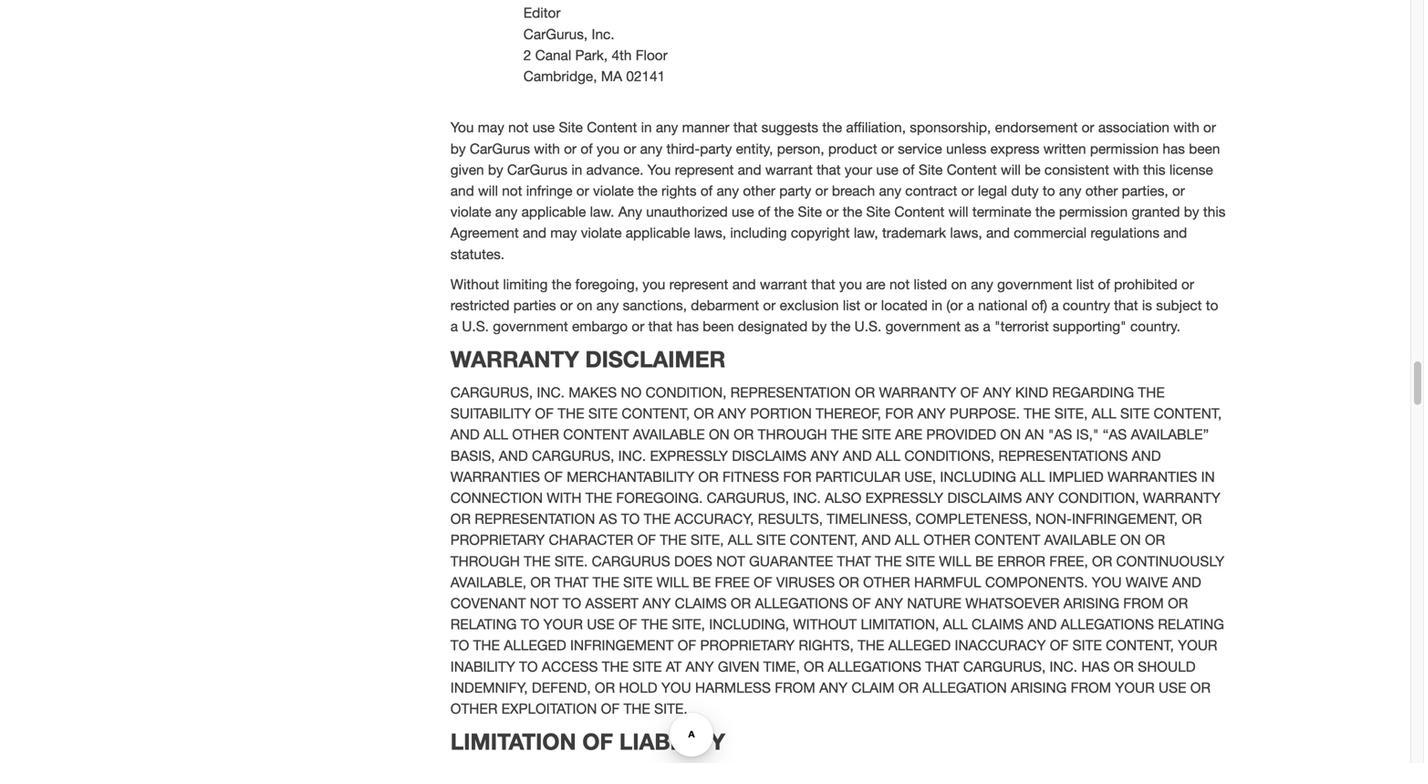 Task type: locate. For each thing, give the bounding box(es) containing it.
the up 'including'
[[775, 204, 794, 220]]

disclaims down including
[[948, 490, 1023, 506]]

be left the error
[[976, 553, 994, 569]]

site up has
[[1073, 637, 1103, 654]]

the up the product
[[823, 119, 843, 136]]

all down the suitability
[[484, 427, 509, 443]]

site. up "liability"
[[655, 701, 688, 717]]

makes
[[569, 384, 617, 401]]

1 vertical spatial use
[[1159, 679, 1187, 696]]

or down waive
[[1169, 595, 1189, 612]]

use down cambridge,
[[533, 119, 555, 136]]

4th
[[612, 47, 632, 63]]

0 horizontal spatial warranties
[[451, 469, 540, 485]]

allegation
[[923, 679, 1008, 696]]

violate down advance.
[[593, 183, 634, 199]]

character
[[549, 532, 634, 548]]

all down 'accuracy,'
[[728, 532, 753, 548]]

1 horizontal spatial alleged
[[889, 637, 951, 654]]

0 vertical spatial has
[[1163, 140, 1186, 157]]

cargurus, down fitness
[[707, 490, 790, 506]]

1 horizontal spatial you
[[648, 161, 671, 178]]

content down unless
[[947, 161, 998, 178]]

2 vertical spatial violate
[[581, 225, 622, 241]]

rights,
[[799, 637, 854, 654]]

or
[[855, 384, 876, 401], [694, 405, 714, 422], [734, 427, 754, 443], [699, 469, 719, 485], [451, 511, 471, 527], [1182, 511, 1203, 527], [1146, 532, 1166, 548], [1093, 553, 1113, 569], [531, 574, 551, 591], [839, 574, 860, 591], [731, 595, 751, 612], [1169, 595, 1189, 612], [804, 658, 825, 675], [1114, 658, 1135, 675], [595, 679, 615, 696], [899, 679, 919, 696], [1191, 679, 1211, 696]]

0 horizontal spatial you
[[597, 140, 620, 157]]

0 vertical spatial your
[[544, 616, 583, 633]]

this down the license
[[1204, 204, 1226, 220]]

0 horizontal spatial laws,
[[694, 225, 727, 241]]

1 vertical spatial warrant
[[760, 276, 808, 292]]

violate down law. at left top
[[581, 225, 622, 241]]

government down located
[[886, 318, 961, 335]]

representation
[[731, 384, 851, 401], [475, 511, 595, 527]]

"terrorist
[[995, 318, 1050, 335]]

0 vertical spatial site,
[[1055, 405, 1088, 422]]

or left hold in the bottom of the page
[[595, 679, 615, 696]]

1 horizontal spatial with
[[1114, 161, 1140, 178]]

representation down with
[[475, 511, 595, 527]]

1 horizontal spatial through
[[758, 427, 828, 443]]

0 horizontal spatial use
[[587, 616, 615, 633]]

0 vertical spatial site.
[[555, 553, 588, 569]]

any up purpose.
[[984, 384, 1012, 401]]

other up 'including'
[[743, 183, 776, 199]]

1 vertical spatial may
[[551, 225, 577, 241]]

cambridge,
[[524, 68, 597, 84]]

1 horizontal spatial representation
[[731, 384, 851, 401]]

use right your at the right
[[877, 161, 899, 178]]

0 horizontal spatial for
[[784, 469, 812, 485]]

1 vertical spatial with
[[534, 140, 560, 157]]

to right duty
[[1043, 183, 1056, 199]]

of inside without limiting the foregoing, you represent and warrant that you are not listed on any government list of prohibited or restricted parties or on any sanctions, debarment or exclusion list or located in (or a national of) a country that is subject to a u.s. government embargo or that has been designated by the u.s. government as a "terrorist supporting" country.
[[1099, 276, 1111, 292]]

2 vertical spatial use
[[732, 204, 755, 220]]

0 vertical spatial expressly
[[650, 448, 728, 464]]

1 horizontal spatial be
[[976, 553, 994, 569]]

or right infringe
[[577, 183, 589, 199]]

guarantee
[[750, 553, 834, 569]]

use down should
[[1159, 679, 1187, 696]]

violate up agreement
[[451, 204, 492, 220]]

0 horizontal spatial party
[[700, 140, 732, 157]]

site up "contract"
[[919, 161, 943, 178]]

0 vertical spatial warrant
[[766, 161, 813, 178]]

and down available"
[[1133, 448, 1162, 464]]

available
[[633, 427, 705, 443], [1045, 532, 1117, 548]]

proprietary
[[451, 532, 545, 548], [701, 637, 795, 654]]

purpose.
[[950, 405, 1021, 422]]

represent inside without limiting the foregoing, you represent and warrant that you are not listed on any government list of prohibited or restricted parties or on any sanctions, debarment or exclusion list or located in (or a national of) a country that is subject to a u.s. government embargo or that has been designated by the u.s. government as a "terrorist supporting" country.
[[670, 276, 729, 292]]

as
[[599, 511, 618, 527]]

expressly up foregoing.
[[650, 448, 728, 464]]

0 vertical spatial be
[[976, 553, 994, 569]]

1 horizontal spatial that
[[838, 553, 872, 569]]

2 alleged from the left
[[889, 637, 951, 654]]

proprietary down connection
[[451, 532, 545, 548]]

1 horizontal spatial other
[[1086, 183, 1119, 199]]

any right breach
[[880, 183, 902, 199]]

prohibited
[[1115, 276, 1178, 292]]

content, up "guarantee"
[[790, 532, 858, 548]]

from down time,
[[775, 679, 816, 696]]

1 vertical spatial been
[[703, 318, 734, 335]]

0 horizontal spatial disclaims
[[732, 448, 807, 464]]

1 vertical spatial not
[[502, 183, 523, 199]]

disclaimer
[[586, 346, 726, 373]]

expressly down use,
[[866, 490, 944, 506]]

on up embargo
[[577, 297, 593, 314]]

1 vertical spatial represent
[[670, 276, 729, 292]]

content, up available"
[[1154, 405, 1223, 422]]

of
[[961, 384, 980, 401], [535, 405, 554, 422], [544, 469, 563, 485], [638, 532, 656, 548], [754, 574, 773, 591], [853, 595, 871, 612], [619, 616, 638, 633], [678, 637, 697, 654], [1051, 637, 1069, 654], [601, 701, 620, 717], [583, 728, 613, 755]]

of)
[[1032, 297, 1048, 314]]

or up copyright at the right top of the page
[[826, 204, 839, 220]]

be
[[976, 553, 994, 569], [693, 574, 711, 591]]

results,
[[758, 511, 823, 527]]

or right free,
[[1093, 553, 1113, 569]]

to inside without limiting the foregoing, you represent and warrant that you are not listed on any government list of prohibited or restricted parties or on any sanctions, debarment or exclusion list or located in (or a national of) a country that is subject to a u.s. government embargo or that has been designated by the u.s. government as a "terrorist supporting" country.
[[1207, 297, 1219, 314]]

warranty
[[451, 346, 579, 373], [880, 384, 957, 401], [1144, 490, 1221, 506]]

laws,
[[694, 225, 727, 241], [951, 225, 983, 241]]

site down cambridge,
[[559, 119, 583, 136]]

condition,
[[646, 384, 727, 401], [1059, 490, 1140, 506]]

u.s. down located
[[855, 318, 882, 335]]

non-
[[1036, 511, 1073, 527]]

the up any on the left top
[[638, 183, 658, 199]]

0 vertical spatial you
[[451, 119, 474, 136]]

alleged
[[504, 637, 567, 654], [889, 637, 951, 654]]

arising
[[1064, 595, 1120, 612], [1011, 679, 1067, 696]]

laws, down unauthorized
[[694, 225, 727, 241]]

parties
[[514, 297, 556, 314]]

your up access
[[544, 616, 583, 633]]

of up 'infringement'
[[619, 616, 638, 633]]

1 laws, from the left
[[694, 225, 727, 241]]

park,
[[576, 47, 608, 63]]

1 horizontal spatial available
[[1045, 532, 1117, 548]]

to up the defend,
[[519, 658, 538, 675]]

relating down covenant
[[451, 616, 517, 633]]

connection
[[451, 490, 543, 506]]

0 horizontal spatial u.s.
[[462, 318, 489, 335]]

limitation,
[[861, 616, 940, 633]]

1 alleged from the left
[[504, 637, 567, 654]]

liability
[[620, 728, 726, 755]]

1 relating from the left
[[451, 616, 517, 633]]

1 horizontal spatial laws,
[[951, 225, 983, 241]]

any
[[656, 119, 679, 136], [641, 140, 663, 157], [717, 183, 739, 199], [880, 183, 902, 199], [1060, 183, 1082, 199], [496, 204, 518, 220], [972, 276, 994, 292], [597, 297, 619, 314]]

you
[[597, 140, 620, 157], [643, 276, 666, 292], [840, 276, 863, 292]]

the down thereof,
[[832, 427, 858, 443]]

1 horizontal spatial will
[[940, 553, 972, 569]]

2 vertical spatial that
[[926, 658, 960, 675]]

that up assert
[[555, 574, 589, 591]]

canal
[[535, 47, 572, 63]]

1 vertical spatial through
[[451, 553, 520, 569]]

2 u.s. from the left
[[855, 318, 882, 335]]

inc. left has
[[1050, 658, 1078, 675]]

has down sanctions,
[[677, 318, 699, 335]]

0 horizontal spatial has
[[677, 318, 699, 335]]

of up advance.
[[581, 140, 593, 157]]

expressly
[[650, 448, 728, 464], [866, 490, 944, 506]]

with up the license
[[1174, 119, 1200, 136]]

for
[[886, 405, 914, 422], [784, 469, 812, 485]]

applicable down infringe
[[522, 204, 586, 220]]

not
[[717, 553, 746, 569], [530, 595, 559, 612]]

or down the license
[[1173, 183, 1186, 199]]

content, up should
[[1107, 637, 1175, 654]]

cargurus, inc. makes no condition, representation or warranty of any kind regarding the suitability of the site content, or any portion thereof, for any purpose. the site, all site content, and all other content available on or through the site are provided on an "as is," "as available" basis, and cargurus, inc. expressly disclaims any and all conditions, representations and warranties of merchantability or fitness for particular use, including all implied warranties in connection with the foregoing. cargurus, inc. also expressly disclaims any condition, warranty or representation as to the accuracy, results, timeliness, completeness, non-infringement, or proprietary character of the site, all site content, and all other content available on or through the site. cargurus does not guarantee that the site will be error free, or continuously available, or that the site will be free of viruses or other harmful components. you waive and covenant not to assert any claims or allegations of any nature whatsoever arising from or relating to your use of the site, including, without limitation, all claims and allegations relating to the alleged infringement of proprietary rights, the alleged inaccuracy of site content, your inability to access the site at any given time, or allegations that cargurus, inc. has or should indemnify, defend, or hold you harmless from any claim or allegation arising from your use or other exploitation of the site.
[[451, 384, 1225, 717]]

of up with
[[544, 469, 563, 485]]

1 horizontal spatial relating
[[1159, 616, 1225, 633]]

your
[[845, 161, 873, 178]]

you
[[451, 119, 474, 136], [648, 161, 671, 178]]

2 horizontal spatial your
[[1179, 637, 1218, 654]]

cargurus up infringe
[[507, 161, 568, 178]]

and
[[738, 161, 762, 178], [451, 183, 474, 199], [523, 225, 547, 241], [987, 225, 1011, 241], [1164, 225, 1188, 241], [733, 276, 756, 292]]

0 horizontal spatial to
[[1043, 183, 1056, 199]]

embargo
[[572, 318, 628, 335]]

that
[[838, 553, 872, 569], [555, 574, 589, 591], [926, 658, 960, 675]]

government
[[998, 276, 1073, 292], [493, 318, 568, 335], [886, 318, 961, 335]]

0 horizontal spatial that
[[555, 574, 589, 591]]

the up available"
[[1139, 384, 1166, 401]]

1 vertical spatial use
[[877, 161, 899, 178]]

cargurus
[[470, 140, 530, 157], [507, 161, 568, 178]]

content,
[[622, 405, 690, 422], [1154, 405, 1223, 422], [790, 532, 858, 548], [1107, 637, 1175, 654]]

you left are
[[840, 276, 863, 292]]

claims down free
[[675, 595, 727, 612]]

not left infringe
[[502, 183, 523, 199]]

2 warranties from the left
[[1108, 469, 1198, 485]]

1 horizontal spatial use
[[732, 204, 755, 220]]

any up limitation,
[[875, 595, 904, 612]]

0 horizontal spatial content
[[587, 119, 637, 136]]

restricted
[[451, 297, 510, 314]]

use
[[587, 616, 615, 633], [1159, 679, 1187, 696]]

1 horizontal spatial list
[[1077, 276, 1095, 292]]

you up 'rights'
[[648, 161, 671, 178]]

has
[[1163, 140, 1186, 157], [677, 318, 699, 335]]

1 horizontal spatial condition,
[[1059, 490, 1140, 506]]

be
[[1025, 161, 1041, 178]]

other up limitation,
[[864, 574, 911, 591]]

inc.
[[537, 384, 565, 401], [619, 448, 646, 464], [794, 490, 821, 506], [1050, 658, 1078, 675]]

2 vertical spatial in
[[932, 297, 943, 314]]

1 vertical spatial party
[[780, 183, 812, 199]]

granted
[[1132, 204, 1181, 220]]

or down connection
[[451, 511, 471, 527]]

other down indemnify,
[[451, 701, 498, 717]]

0 vertical spatial you
[[1093, 574, 1122, 591]]

condition, down implied
[[1059, 490, 1140, 506]]

site down cargurus
[[624, 574, 653, 591]]

through
[[758, 427, 828, 443], [451, 553, 520, 569]]

that
[[734, 119, 758, 136], [817, 161, 841, 178], [812, 276, 836, 292], [1115, 297, 1139, 314], [649, 318, 673, 335]]

been inside you may not use site content in any manner that suggests the affiliation, sponsorship, endorsement or association with or by cargurus with or of you or any third-party entity, person, product or service unless express written permission has been given by cargurus in advance. you represent and warrant that your use of site content will be consistent with this license and will not infringe or violate the rights of any other party or breach any contract or legal duty to any other parties, or violate any applicable law. any unauthorized use of the site or the site content will terminate the permission granted by this agreement and may violate applicable laws, including copyright law, trademark laws, and commercial regulations and statutes.
[[1190, 140, 1221, 157]]

disclaims up fitness
[[732, 448, 807, 464]]

advance.
[[587, 161, 644, 178]]

a
[[967, 297, 975, 314], [1052, 297, 1059, 314], [451, 318, 458, 335], [984, 318, 991, 335]]

association
[[1099, 119, 1170, 136]]

and down timeliness,
[[862, 532, 891, 548]]

all down nature
[[944, 616, 968, 633]]

editor
[[524, 5, 561, 21]]

1 vertical spatial proprietary
[[701, 637, 795, 654]]

"as
[[1049, 427, 1073, 443]]

0 vertical spatial use
[[533, 119, 555, 136]]

site
[[559, 119, 583, 136], [919, 161, 943, 178], [798, 204, 823, 220], [867, 204, 891, 220]]

0 horizontal spatial proprietary
[[451, 532, 545, 548]]

1 horizontal spatial party
[[780, 183, 812, 199]]

0 vertical spatial in
[[641, 119, 652, 136]]

0 vertical spatial allegations
[[755, 595, 849, 612]]

1 vertical spatial applicable
[[626, 225, 691, 241]]

subject
[[1157, 297, 1203, 314]]

country
[[1063, 297, 1111, 314]]

1 horizontal spatial to
[[1207, 297, 1219, 314]]

by inside without limiting the foregoing, you represent and warrant that you are not listed on any government list of prohibited or restricted parties or on any sanctions, debarment or exclusion list or located in (or a national of) a country that is subject to a u.s. government embargo or that has been designated by the u.s. government as a "terrorist supporting" country.
[[812, 318, 827, 335]]

to
[[622, 511, 640, 527], [563, 595, 582, 612], [521, 616, 540, 633], [451, 637, 469, 654], [519, 658, 538, 675]]

party down person,
[[780, 183, 812, 199]]

in inside without limiting the foregoing, you represent and warrant that you are not listed on any government list of prohibited or restricted parties or on any sanctions, debarment or exclusion list or located in (or a national of) a country that is subject to a u.s. government embargo or that has been designated by the u.s. government as a "terrorist supporting" country.
[[932, 297, 943, 314]]

1 vertical spatial that
[[555, 574, 589, 591]]

inc. left makes
[[537, 384, 565, 401]]

written
[[1044, 140, 1087, 157]]

u.s. down the restricted
[[462, 318, 489, 335]]

0 horizontal spatial be
[[693, 574, 711, 591]]

a right of)
[[1052, 297, 1059, 314]]

you up sanctions,
[[643, 276, 666, 292]]

and up particular
[[843, 448, 872, 464]]

or up including,
[[731, 595, 751, 612]]

not inside without limiting the foregoing, you represent and warrant that you are not listed on any government list of prohibited or restricted parties or on any sanctions, debarment or exclusion list or located in (or a national of) a country that is subject to a u.s. government embargo or that has been designated by the u.s. government as a "terrorist supporting" country.
[[890, 276, 910, 292]]

assert
[[586, 595, 639, 612]]

1 horizontal spatial has
[[1163, 140, 1186, 157]]

0 vertical spatial claims
[[675, 595, 727, 612]]

violate
[[593, 183, 634, 199], [451, 204, 492, 220], [581, 225, 622, 241]]

other down the suitability
[[512, 427, 560, 443]]

warranty up 'are'
[[880, 384, 957, 401]]

list right exclusion
[[843, 297, 861, 314]]

content
[[587, 119, 637, 136], [947, 161, 998, 178], [895, 204, 945, 220]]

warrant
[[766, 161, 813, 178], [760, 276, 808, 292]]

ma
[[601, 68, 623, 84]]

0 horizontal spatial available
[[633, 427, 705, 443]]

and right basis,
[[499, 448, 528, 464]]

national
[[979, 297, 1028, 314]]

use
[[533, 119, 555, 136], [877, 161, 899, 178], [732, 204, 755, 220]]

and down given
[[451, 183, 474, 199]]

with
[[547, 490, 582, 506]]

0 vertical spatial warranty
[[451, 346, 579, 373]]

1 vertical spatial warranty
[[880, 384, 957, 401]]

applicable
[[522, 204, 586, 220], [626, 225, 691, 241]]



Task type: describe. For each thing, give the bounding box(es) containing it.
without
[[794, 616, 857, 633]]

all up '"as'
[[1092, 405, 1117, 422]]

and down granted
[[1164, 225, 1188, 241]]

0 vertical spatial cargurus
[[470, 140, 530, 157]]

representations
[[999, 448, 1129, 464]]

any down consistent
[[1060, 183, 1082, 199]]

that left your at the right
[[817, 161, 841, 178]]

2 vertical spatial content
[[895, 204, 945, 220]]

inc. up results,
[[794, 490, 821, 506]]

0 vertical spatial will
[[940, 553, 972, 569]]

1 horizontal spatial for
[[886, 405, 914, 422]]

of up cargurus
[[638, 532, 656, 548]]

has inside you may not use site content in any manner that suggests the affiliation, sponsorship, endorsement or association with or by cargurus with or of you or any third-party entity, person, product or service unless express written permission has been given by cargurus in advance. you represent and warrant that your use of site content will be consistent with this license and will not infringe or violate the rights of any other party or breach any contract or legal duty to any other parties, or violate any applicable law. any unauthorized use of the site or the site content will terminate the permission granted by this agreement and may violate applicable laws, including copyright law, trademark laws, and commercial regulations and statutes.
[[1163, 140, 1186, 157]]

express
[[991, 140, 1040, 157]]

0 horizontal spatial applicable
[[522, 204, 586, 220]]

that up entity,
[[734, 119, 758, 136]]

0 vertical spatial list
[[1077, 276, 1095, 292]]

cargurus
[[592, 553, 671, 569]]

1 vertical spatial your
[[1179, 637, 1218, 654]]

the up parties
[[552, 276, 572, 292]]

1 vertical spatial be
[[693, 574, 711, 591]]

are
[[896, 427, 923, 443]]

an
[[1026, 427, 1045, 443]]

any up 'are'
[[918, 405, 946, 422]]

cargurus, up with
[[532, 448, 615, 464]]

cargurus, up the suitability
[[451, 384, 533, 401]]

2 horizontal spatial you
[[840, 276, 863, 292]]

0 vertical spatial permission
[[1091, 140, 1159, 157]]

1 horizontal spatial not
[[717, 553, 746, 569]]

or right parties
[[560, 297, 573, 314]]

0 horizontal spatial condition,
[[646, 384, 727, 401]]

or right has
[[1114, 658, 1135, 675]]

license
[[1170, 161, 1214, 178]]

and down terminate
[[987, 225, 1011, 241]]

a right as
[[984, 318, 991, 335]]

given
[[451, 161, 484, 178]]

1 horizontal spatial you
[[643, 276, 666, 292]]

2 horizontal spatial content
[[947, 161, 998, 178]]

1 vertical spatial expressly
[[866, 490, 944, 506]]

third-
[[667, 140, 700, 157]]

the down limitation,
[[858, 637, 885, 654]]

the up assert
[[593, 574, 620, 591]]

limiting
[[503, 276, 548, 292]]

service
[[898, 140, 943, 157]]

infringe
[[526, 183, 573, 199]]

inability
[[451, 658, 516, 675]]

kind
[[1016, 384, 1049, 401]]

02141
[[627, 68, 666, 84]]

thereof,
[[816, 405, 882, 422]]

0 vertical spatial party
[[700, 140, 732, 157]]

or up designated
[[763, 297, 776, 314]]

2 vertical spatial allegations
[[828, 658, 922, 675]]

editor cargurus, inc. 2 canal park, 4th floor cambridge, ma 02141
[[524, 5, 668, 84]]

0 horizontal spatial on
[[709, 427, 730, 443]]

of down service
[[903, 161, 915, 178]]

any up national
[[972, 276, 994, 292]]

0 horizontal spatial from
[[775, 679, 816, 696]]

or down in in the right of the page
[[1182, 511, 1203, 527]]

and inside without limiting the foregoing, you represent and warrant that you are not listed on any government list of prohibited or restricted parties or on any sanctions, debarment or exclusion list or located in (or a national of) a country that is subject to a u.s. government embargo or that has been designated by the u.s. government as a "terrorist supporting" country.
[[733, 276, 756, 292]]

including,
[[710, 616, 790, 633]]

inc. up "merchantability"
[[619, 448, 646, 464]]

or up fitness
[[734, 427, 754, 443]]

available,
[[451, 574, 527, 591]]

the down 'infringement'
[[602, 658, 629, 675]]

supporting"
[[1053, 318, 1127, 335]]

statutes.
[[451, 246, 505, 262]]

as
[[965, 318, 980, 335]]

inaccuracy
[[955, 637, 1047, 654]]

2 other from the left
[[1086, 183, 1119, 199]]

1 horizontal spatial applicable
[[626, 225, 691, 241]]

harmless
[[696, 679, 771, 696]]

1 vertical spatial you
[[648, 161, 671, 178]]

sanctions,
[[623, 297, 687, 314]]

the up an
[[1024, 405, 1051, 422]]

1 vertical spatial allegations
[[1061, 616, 1155, 633]]

available"
[[1132, 427, 1210, 443]]

or down should
[[1191, 679, 1211, 696]]

site up '"as'
[[1121, 405, 1150, 422]]

a down the restricted
[[451, 318, 458, 335]]

the up "available,"
[[524, 553, 551, 569]]

of up 'including'
[[758, 204, 771, 220]]

site left 'are'
[[862, 427, 892, 443]]

1 horizontal spatial may
[[551, 225, 577, 241]]

1 horizontal spatial site.
[[655, 701, 688, 717]]

1 u.s. from the left
[[462, 318, 489, 335]]

"as
[[1103, 427, 1128, 443]]

1 vertical spatial permission
[[1060, 204, 1128, 220]]

1 other from the left
[[743, 183, 776, 199]]

represent inside you may not use site content in any manner that suggests the affiliation, sponsorship, endorsement or association with or by cargurus with or of you or any third-party entity, person, product or service unless express written permission has been given by cargurus in advance. you represent and warrant that your use of site content will be consistent with this license and will not infringe or violate the rights of any other party or breach any contract or legal duty to any other parties, or violate any applicable law. any unauthorized use of the site or the site content will terminate the permission granted by this agreement and may violate applicable laws, including copyright law, trademark laws, and commercial regulations and statutes.
[[675, 161, 734, 178]]

copyright
[[791, 225, 850, 241]]

trademark
[[883, 225, 947, 241]]

or left fitness
[[699, 469, 719, 485]]

2 vertical spatial will
[[949, 204, 969, 220]]

suitability
[[451, 405, 531, 422]]

warrant inside without limiting the foregoing, you represent and warrant that you are not listed on any government list of prohibited or restricted parties or on any sanctions, debarment or exclusion list or located in (or a national of) a country that is subject to a u.s. government embargo or that has been designated by the u.s. government as a "terrorist supporting" country.
[[760, 276, 808, 292]]

without limiting the foregoing, you represent and warrant that you are not listed on any government list of prohibited or restricted parties or on any sanctions, debarment or exclusion list or located in (or a national of) a country that is subject to a u.s. government embargo or that has been designated by the u.s. government as a "terrorist supporting" country.
[[451, 276, 1219, 335]]

0 horizontal spatial expressly
[[650, 448, 728, 464]]

0 vertical spatial may
[[478, 119, 505, 136]]

waive
[[1126, 574, 1169, 591]]

1 warranties from the left
[[451, 469, 540, 485]]

any left claim
[[820, 679, 848, 696]]

timeliness,
[[827, 511, 912, 527]]

1 horizontal spatial you
[[1093, 574, 1122, 591]]

1 vertical spatial available
[[1045, 532, 1117, 548]]

1 vertical spatial representation
[[475, 511, 595, 527]]

1 vertical spatial arising
[[1011, 679, 1067, 696]]

0 vertical spatial violate
[[593, 183, 634, 199]]

1 horizontal spatial in
[[641, 119, 652, 136]]

law,
[[854, 225, 879, 241]]

0 horizontal spatial use
[[533, 119, 555, 136]]

1 vertical spatial you
[[662, 679, 692, 696]]

1 horizontal spatial content
[[975, 532, 1041, 548]]

or down rights,
[[804, 658, 825, 675]]

commercial
[[1014, 225, 1087, 241]]

fitness
[[723, 469, 780, 485]]

1 horizontal spatial disclaims
[[948, 490, 1023, 506]]

or down affiliation,
[[882, 140, 894, 157]]

no
[[621, 384, 642, 401]]

cargurus, down inaccuracy
[[964, 658, 1046, 675]]

1 vertical spatial will
[[657, 574, 689, 591]]

or up subject
[[1182, 276, 1195, 292]]

conditions,
[[905, 448, 995, 464]]

breach
[[832, 183, 876, 199]]

the down foregoing.
[[644, 511, 671, 527]]

free
[[715, 574, 750, 591]]

basis,
[[451, 448, 495, 464]]

or right "available,"
[[531, 574, 551, 591]]

0 vertical spatial that
[[838, 553, 872, 569]]

harmful
[[915, 574, 982, 591]]

0 horizontal spatial list
[[843, 297, 861, 314]]

to inside you may not use site content in any manner that suggests the affiliation, sponsorship, endorsement or association with or by cargurus with or of you or any third-party entity, person, product or service unless express written permission has been given by cargurus in advance. you represent and warrant that your use of site content will be consistent with this license and will not infringe or violate the rights of any other party or breach any contract or legal duty to any other parties, or violate any applicable law. any unauthorized use of the site or the site content will terminate the permission granted by this agreement and may violate applicable laws, including copyright law, trademark laws, and commercial regulations and statutes.
[[1043, 183, 1056, 199]]

covenant
[[451, 595, 526, 612]]

2 horizontal spatial from
[[1124, 595, 1165, 612]]

2 vertical spatial site,
[[672, 616, 706, 633]]

terminate
[[973, 204, 1032, 220]]

inc.
[[592, 26, 615, 42]]

product
[[829, 140, 878, 157]]

the up commercial
[[1036, 204, 1056, 220]]

0 vertical spatial arising
[[1064, 595, 1120, 612]]

to right the as
[[622, 511, 640, 527]]

0 vertical spatial with
[[1174, 119, 1200, 136]]

that down sanctions,
[[649, 318, 673, 335]]

0 horizontal spatial warranty
[[451, 346, 579, 373]]

0 horizontal spatial government
[[493, 318, 568, 335]]

sponsorship,
[[910, 119, 992, 136]]

and down infringe
[[523, 225, 547, 241]]

2 horizontal spatial government
[[998, 276, 1073, 292]]

1 horizontal spatial claims
[[972, 616, 1024, 633]]

given
[[718, 658, 760, 675]]

listed
[[914, 276, 948, 292]]

unauthorized
[[647, 204, 728, 220]]

2 horizontal spatial use
[[877, 161, 899, 178]]

any left the portion
[[718, 405, 747, 422]]

1 horizontal spatial on
[[1001, 427, 1022, 443]]

does
[[675, 553, 713, 569]]

1 horizontal spatial this
[[1204, 204, 1226, 220]]

to down covenant
[[521, 616, 540, 633]]

0 vertical spatial through
[[758, 427, 828, 443]]

0 horizontal spatial with
[[534, 140, 560, 157]]

you inside you may not use site content in any manner that suggests the affiliation, sponsorship, endorsement or association with or by cargurus with or of you or any third-party entity, person, product or service unless express written permission has been given by cargurus in advance. you represent and warrant that your use of site content will be consistent with this license and will not infringe or violate the rights of any other party or breach any contract or legal duty to any other parties, or violate any applicable law. any unauthorized use of the site or the site content will terminate the permission granted by this agreement and may violate applicable laws, including copyright law, trademark laws, and commercial regulations and statutes.
[[597, 140, 620, 157]]

continuously
[[1117, 553, 1225, 569]]

without
[[451, 276, 499, 292]]

manner
[[683, 119, 730, 136]]

provided
[[927, 427, 997, 443]]

2 vertical spatial with
[[1114, 161, 1140, 178]]

1 vertical spatial for
[[784, 469, 812, 485]]

nature
[[908, 595, 962, 612]]

warranty disclaimer
[[451, 346, 726, 373]]

0 vertical spatial proprietary
[[451, 532, 545, 548]]

regulations
[[1091, 225, 1160, 241]]

or down are
[[865, 297, 878, 314]]

the up does
[[660, 532, 687, 548]]

all down timeliness,
[[895, 532, 920, 548]]

in
[[1202, 469, 1216, 485]]

of right 'rights'
[[701, 183, 713, 199]]

debarment
[[691, 297, 760, 314]]

by right granted
[[1185, 204, 1200, 220]]

of down exploitation
[[583, 728, 613, 755]]

any right assert
[[643, 595, 671, 612]]

site up law,
[[867, 204, 891, 220]]

of right free
[[754, 574, 773, 591]]

should
[[1139, 658, 1196, 675]]

0 horizontal spatial in
[[572, 161, 583, 178]]

site up copyright at the right top of the page
[[798, 204, 823, 220]]

error
[[998, 553, 1046, 569]]

all down representations
[[1021, 469, 1046, 485]]

site up hold in the bottom of the page
[[633, 658, 662, 675]]

particular
[[816, 469, 901, 485]]

0 horizontal spatial site.
[[555, 553, 588, 569]]

has
[[1082, 658, 1110, 675]]

0 horizontal spatial your
[[544, 616, 583, 633]]

access
[[542, 658, 598, 675]]

warrant inside you may not use site content in any manner that suggests the affiliation, sponsorship, endorsement or association with or by cargurus with or of you or any third-party entity, person, product or service unless express written permission has been given by cargurus in advance. you represent and warrant that your use of site content will be consistent with this license and will not infringe or violate the rights of any other party or breach any contract or legal duty to any other parties, or violate any applicable law. any unauthorized use of the site or the site content will terminate the permission granted by this agreement and may violate applicable laws, including copyright law, trademark laws, and commercial regulations and statutes.
[[766, 161, 813, 178]]

0 vertical spatial will
[[1001, 161, 1021, 178]]

of up at
[[678, 637, 697, 654]]

2 relating from the left
[[1159, 616, 1225, 633]]

floor
[[636, 47, 668, 63]]

entity,
[[736, 140, 774, 157]]

the down makes
[[558, 405, 585, 422]]

1 horizontal spatial your
[[1116, 679, 1155, 696]]

0 horizontal spatial on
[[577, 297, 593, 314]]

1 horizontal spatial warranty
[[880, 384, 957, 401]]

0 horizontal spatial through
[[451, 553, 520, 569]]

the up inability
[[473, 637, 500, 654]]

of right inaccuracy
[[1051, 637, 1069, 654]]

a right (or
[[967, 297, 975, 314]]

any up third-
[[656, 119, 679, 136]]

any down foregoing,
[[597, 297, 619, 314]]

the up the as
[[586, 490, 613, 506]]

and down the whatsoever
[[1028, 616, 1057, 633]]

2 horizontal spatial on
[[1121, 532, 1142, 548]]

1 horizontal spatial from
[[1071, 679, 1112, 696]]

0 vertical spatial this
[[1144, 161, 1166, 178]]

at
[[666, 658, 682, 675]]

1 horizontal spatial use
[[1159, 679, 1187, 696]]

1 vertical spatial violate
[[451, 204, 492, 220]]

rights
[[662, 183, 697, 199]]

completeness,
[[916, 511, 1032, 527]]

that left is
[[1115, 297, 1139, 314]]

foregoing,
[[576, 276, 639, 292]]

the up 'infringement'
[[642, 616, 668, 633]]

defend,
[[532, 679, 591, 696]]

regarding
[[1053, 384, 1135, 401]]

0 vertical spatial on
[[952, 276, 968, 292]]

are
[[867, 276, 886, 292]]

by right given
[[488, 161, 504, 178]]

and down entity,
[[738, 161, 762, 178]]

of up purpose.
[[961, 384, 980, 401]]

indemnify,
[[451, 679, 528, 696]]

or up thereof,
[[855, 384, 876, 401]]

any up particular
[[811, 448, 839, 464]]

0 horizontal spatial claims
[[675, 595, 727, 612]]

agreement
[[451, 225, 519, 241]]

or right viruses
[[839, 574, 860, 591]]

1 vertical spatial not
[[530, 595, 559, 612]]

and up basis,
[[451, 427, 480, 443]]

the down hold in the bottom of the page
[[624, 701, 651, 717]]

1 vertical spatial site,
[[691, 532, 724, 548]]

or up continuously in the bottom of the page
[[1146, 532, 1166, 548]]

2 horizontal spatial warranty
[[1144, 490, 1221, 506]]

content, down no at the bottom left of page
[[622, 405, 690, 422]]

foregoing.
[[617, 490, 703, 506]]

or right claim
[[899, 679, 919, 696]]

other down completeness,
[[924, 532, 971, 548]]

whatsoever
[[966, 595, 1060, 612]]

1 vertical spatial condition,
[[1059, 490, 1140, 506]]

the down exclusion
[[831, 318, 851, 335]]

cargurus,
[[524, 26, 588, 42]]

0 vertical spatial disclaims
[[732, 448, 807, 464]]

0 horizontal spatial you
[[451, 119, 474, 136]]

been inside without limiting the foregoing, you represent and warrant that you are not listed on any government list of prohibited or restricted parties or on any sanctions, debarment or exclusion list or located in (or a national of) a country that is subject to a u.s. government embargo or that has been designated by the u.s. government as a "terrorist supporting" country.
[[703, 318, 734, 335]]

1 vertical spatial cargurus
[[507, 161, 568, 178]]

or up written on the right top
[[1082, 119, 1095, 136]]

has inside without limiting the foregoing, you represent and warrant that you are not listed on any government list of prohibited or restricted parties or on any sanctions, debarment or exclusion list or located in (or a national of) a country that is subject to a u.s. government embargo or that has been designated by the u.s. government as a "terrorist supporting" country.
[[677, 318, 699, 335]]

you may not use site content in any manner that suggests the affiliation, sponsorship, endorsement or association with or by cargurus with or of you or any third-party entity, person, product or service unless express written permission has been given by cargurus in advance. you represent and warrant that your use of site content will be consistent with this license and will not infringe or violate the rights of any other party or breach any contract or legal duty to any other parties, or violate any applicable law. any unauthorized use of the site or the site content will terminate the permission granted by this agreement and may violate applicable laws, including copyright law, trademark laws, and commercial regulations and statutes.
[[451, 119, 1226, 262]]

0 vertical spatial content
[[587, 119, 637, 136]]

viruses
[[777, 574, 836, 591]]

unless
[[947, 140, 987, 157]]

any right at
[[686, 658, 714, 675]]

is,"
[[1077, 427, 1100, 443]]

2
[[524, 47, 532, 63]]

2 laws, from the left
[[951, 225, 983, 241]]

0 horizontal spatial will
[[478, 183, 498, 199]]

0 horizontal spatial content
[[563, 427, 629, 443]]

1 horizontal spatial government
[[886, 318, 961, 335]]

0 vertical spatial not
[[509, 119, 529, 136]]



Task type: vqa. For each thing, say whether or not it's contained in the screenshot.
online
no



